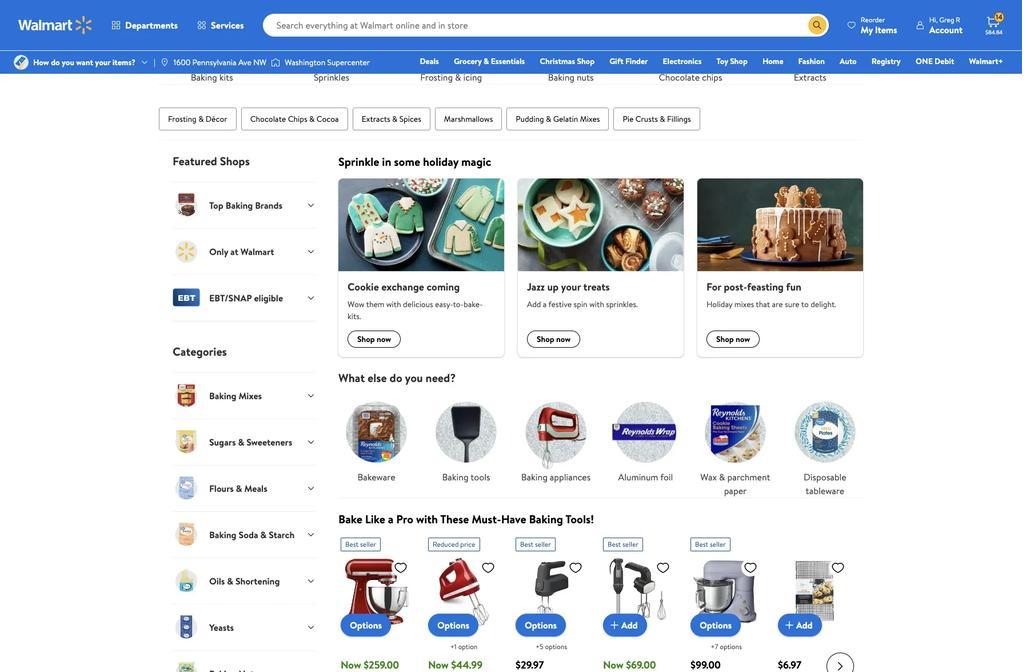 Task type: vqa. For each thing, say whether or not it's contained in the screenshot.
Add to Favorites list, KitchenAid Deluxe 4.5 Quart Tilt-Head Stand Mixer - KSM97 image
yes



Task type: locate. For each thing, give the bounding box(es) containing it.
greg
[[940, 15, 955, 24]]

baking soda & starch
[[209, 529, 295, 541]]

now for now $69.00
[[603, 658, 624, 672]]

0 horizontal spatial your
[[95, 57, 111, 68]]

product group
[[341, 533, 412, 672], [428, 533, 500, 672], [516, 533, 587, 672], [603, 533, 675, 672], [691, 533, 762, 672], [778, 533, 850, 672]]

Search search field
[[263, 14, 829, 37]]

add button up $6.97 at the bottom of page
[[778, 614, 822, 637]]

pudding & gelatin mixes
[[516, 113, 600, 125]]

feasting
[[748, 280, 784, 294]]

options for now $44.99
[[438, 619, 470, 631]]

1 shop now from the left
[[358, 333, 391, 345]]

& right the oils
[[227, 575, 233, 588]]

chocolate left 'chips'
[[250, 113, 286, 125]]

2 now from the left
[[428, 658, 449, 672]]

0 horizontal spatial add to cart image
[[608, 618, 622, 632]]

3 options link from the left
[[516, 614, 566, 637]]

some
[[394, 154, 421, 170]]

& inside "dropdown button"
[[227, 575, 233, 588]]

a inside jazz up your treats add a festive spin with sprinkles.
[[543, 298, 547, 310]]

icing
[[464, 71, 482, 84]]

best seller for now $259.00
[[345, 539, 376, 549]]

you left need?
[[405, 370, 423, 385]]

cookie exchange coming list item
[[332, 179, 511, 357]]

3 now from the left
[[736, 333, 751, 345]]

1 vertical spatial extracts
[[362, 113, 390, 125]]

baking up sugars
[[209, 390, 237, 402]]

& left spices
[[392, 113, 398, 125]]

home
[[763, 55, 784, 67]]

seller up beautiful 6-speed electric hand mixer, oyster grey by drew barrymore image at the right bottom of the page
[[535, 539, 551, 549]]

now down them
[[377, 333, 391, 345]]

disposable
[[804, 471, 847, 483]]

now inside cookie exchange coming list item
[[377, 333, 391, 345]]

shop now down mixes
[[717, 333, 751, 345]]

shop now for post-
[[717, 333, 751, 345]]

0 vertical spatial extracts
[[794, 71, 827, 84]]

best seller up the ninja foodi power mixer system, black hand blender and hand mixer combo with whisk and beaters, 3-cup blending vessel, ci100 "image" at the right of page
[[608, 539, 639, 549]]

1 horizontal spatial a
[[543, 298, 547, 310]]

$69.00
[[626, 658, 657, 672]]

a left festive
[[543, 298, 547, 310]]

list
[[152, 0, 871, 84], [332, 179, 871, 357], [332, 385, 871, 498]]

options for $99.00
[[720, 642, 742, 651]]

frosting & icing link
[[398, 0, 504, 84]]

marshmallows
[[444, 113, 493, 125]]

baking kits link
[[159, 0, 265, 84]]

do
[[51, 57, 60, 68], [390, 370, 403, 385]]

frosting
[[421, 71, 453, 84], [168, 113, 197, 125]]

shop for for post-feasting fun
[[717, 333, 734, 345]]

4 seller from the left
[[710, 539, 726, 549]]

a
[[543, 298, 547, 310], [388, 511, 394, 527]]

with right spin
[[590, 298, 605, 310]]

& for oils & shortening
[[227, 575, 233, 588]]

baking soda & starch button
[[173, 512, 316, 558]]

seller for now $259.00
[[360, 539, 376, 549]]

0 vertical spatial frosting
[[421, 71, 453, 84]]

featured shops
[[173, 153, 250, 169]]

sprinkles.
[[606, 298, 638, 310]]

& inside 'link'
[[199, 113, 204, 125]]

options up +1
[[438, 619, 470, 631]]

4 best from the left
[[696, 539, 709, 549]]

options up +7
[[700, 619, 732, 631]]

are
[[772, 298, 783, 310]]

seller up beautiful 5.3 qt stand mixer, lightweight & powerful with tilt-head, cornflower blue by drew barrymore image
[[710, 539, 726, 549]]

bake
[[339, 511, 363, 527]]

2 options link from the left
[[428, 614, 479, 637]]

1 horizontal spatial shop now
[[537, 333, 571, 345]]

walmart+ link
[[965, 55, 1009, 67]]

1 best seller from the left
[[345, 539, 376, 549]]

1 horizontal spatial your
[[561, 280, 581, 294]]

reduced
[[433, 539, 459, 549]]

1 horizontal spatial options
[[720, 642, 742, 651]]

kits
[[219, 71, 233, 84]]

best seller down have
[[521, 539, 551, 549]]

 image
[[14, 55, 29, 70], [271, 57, 280, 68]]

yeasts
[[209, 621, 234, 634]]

0 horizontal spatial frosting
[[168, 113, 197, 125]]

1 add to cart image from the left
[[608, 618, 622, 632]]

options link up +1
[[428, 614, 479, 637]]

&
[[484, 55, 489, 67], [455, 71, 461, 84], [199, 113, 204, 125], [309, 113, 315, 125], [392, 113, 398, 125], [546, 113, 552, 125], [660, 113, 666, 125], [238, 436, 244, 449], [720, 471, 726, 483], [236, 482, 242, 495], [261, 529, 267, 541], [227, 575, 233, 588]]

with right pro
[[416, 511, 438, 527]]

add up $6.97 at the bottom of page
[[797, 619, 813, 631]]

options link up +5
[[516, 614, 566, 637]]

add to cart image up now $69.00
[[608, 618, 622, 632]]

3 now from the left
[[603, 658, 624, 672]]

baking left appliances
[[521, 471, 548, 483]]

4 options link from the left
[[691, 614, 741, 637]]

shop down 'holiday' at the right
[[717, 333, 734, 345]]

now down mixes
[[736, 333, 751, 345]]

0 horizontal spatial add
[[527, 298, 541, 310]]

baking down christmas
[[548, 71, 575, 84]]

my
[[861, 23, 873, 36]]

now inside jazz up your treats 'list item'
[[557, 333, 571, 345]]

baking left soda
[[209, 529, 237, 541]]

you left want
[[62, 57, 74, 68]]

add to cart image for mainstays nonstick carbon steel cooling rack, 10" x 16", black, set of 2, rectangular image
[[783, 618, 797, 632]]

add button for the ninja foodi power mixer system, black hand blender and hand mixer combo with whisk and beaters, 3-cup blending vessel, ci100 "image" at the right of page
[[603, 614, 647, 637]]

2 horizontal spatial now
[[603, 658, 624, 672]]

mixes right "gelatin"
[[580, 113, 600, 125]]

delight.
[[811, 298, 837, 310]]

with inside cookie exchange coming wow them with delicious easy-to-bake- kits.
[[387, 298, 401, 310]]

& for wax & parchment paper
[[720, 471, 726, 483]]

0 horizontal spatial options
[[545, 642, 567, 651]]

3 options from the left
[[525, 619, 557, 631]]

now left $44.99
[[428, 658, 449, 672]]

list for what else do you need?
[[332, 385, 871, 498]]

shop down kits.
[[358, 333, 375, 345]]

1 vertical spatial frosting
[[168, 113, 197, 125]]

do right else
[[390, 370, 403, 385]]

festive
[[549, 298, 572, 310]]

2 vertical spatial list
[[332, 385, 871, 498]]

1 options from the left
[[545, 642, 567, 651]]

options
[[350, 619, 382, 631], [438, 619, 470, 631], [525, 619, 557, 631], [700, 619, 732, 631]]

1 vertical spatial list
[[332, 179, 871, 357]]

& right wax
[[720, 471, 726, 483]]

add to favorites list, mainstays nonstick carbon steel cooling rack, 10" x 16", black, set of 2, rectangular image
[[832, 560, 845, 575]]

0 horizontal spatial add button
[[603, 614, 647, 637]]

add to favorites list, ninja foodi power mixer system, black hand blender and hand mixer combo with whisk and beaters, 3-cup blending vessel, ci100 image
[[657, 560, 670, 575]]

seller up the ninja foodi power mixer system, black hand blender and hand mixer combo with whisk and beaters, 3-cup blending vessel, ci100 "image" at the right of page
[[623, 539, 639, 549]]

add button for mainstays nonstick carbon steel cooling rack, 10" x 16", black, set of 2, rectangular image
[[778, 614, 822, 637]]

best seller down bake
[[345, 539, 376, 549]]

shop now down festive
[[537, 333, 571, 345]]

else
[[368, 370, 387, 385]]

2 add to cart image from the left
[[783, 618, 797, 632]]

1 vertical spatial you
[[405, 370, 423, 385]]

deals
[[420, 55, 439, 67]]

3 product group from the left
[[516, 533, 587, 672]]

gift finder
[[610, 55, 648, 67]]

& left meals
[[236, 482, 242, 495]]

extracts down fashion
[[794, 71, 827, 84]]

with right them
[[387, 298, 401, 310]]

add up now $69.00
[[622, 619, 638, 631]]

frosting for frosting & icing
[[421, 71, 453, 84]]

& for frosting & icing
[[455, 71, 461, 84]]

3 best seller from the left
[[608, 539, 639, 549]]

1 options link from the left
[[341, 614, 391, 637]]

list containing baking kits
[[152, 0, 871, 84]]

options link up +7
[[691, 614, 741, 637]]

2 options from the left
[[438, 619, 470, 631]]

1 now from the left
[[377, 333, 391, 345]]

0 horizontal spatial chocolate
[[250, 113, 286, 125]]

5 product group from the left
[[691, 533, 762, 672]]

baking mixes button
[[173, 373, 316, 419]]

 image
[[160, 58, 169, 67]]

1 horizontal spatial frosting
[[421, 71, 453, 84]]

departments button
[[102, 11, 188, 39]]

product group containing $29.97
[[516, 533, 587, 672]]

1 now from the left
[[341, 658, 361, 672]]

chocolate
[[659, 71, 700, 84], [250, 113, 286, 125]]

2 product group from the left
[[428, 533, 500, 672]]

1 seller from the left
[[360, 539, 376, 549]]

$29.97
[[516, 658, 544, 672]]

1 horizontal spatial add
[[622, 619, 638, 631]]

|
[[154, 57, 155, 68]]

0 vertical spatial do
[[51, 57, 60, 68]]

flours & meals
[[209, 482, 268, 495]]

only at walmart button
[[173, 228, 316, 275]]

walmart+
[[970, 55, 1004, 67]]

disposable tableware link
[[788, 394, 864, 498]]

shop now inside for post-feasting fun list item
[[717, 333, 751, 345]]

0 horizontal spatial now
[[341, 658, 361, 672]]

options for $99.00
[[700, 619, 732, 631]]

extracts & spices
[[362, 113, 421, 125]]

a left pro
[[388, 511, 394, 527]]

best up the ninja foodi power mixer system, black hand blender and hand mixer combo with whisk and beaters, 3-cup blending vessel, ci100 "image" at the right of page
[[608, 539, 621, 549]]

2 horizontal spatial with
[[590, 298, 605, 310]]

& inside dropdown button
[[238, 436, 244, 449]]

0 horizontal spatial with
[[387, 298, 401, 310]]

bake like a pro with these must-have baking tools!
[[339, 511, 594, 527]]

frosting left the 'décor'
[[168, 113, 197, 125]]

0 vertical spatial mixes
[[580, 113, 600, 125]]

now inside for post-feasting fun list item
[[736, 333, 751, 345]]

list containing cookie exchange coming
[[332, 179, 871, 357]]

0 horizontal spatial you
[[62, 57, 74, 68]]

3 shop now from the left
[[717, 333, 751, 345]]

shop now down kits.
[[358, 333, 391, 345]]

1 product group from the left
[[341, 533, 412, 672]]

& for flours & meals
[[236, 482, 242, 495]]

1 horizontal spatial you
[[405, 370, 423, 385]]

now for exchange
[[377, 333, 391, 345]]

frosting down deals at the left top
[[421, 71, 453, 84]]

chocolate for chocolate chips
[[659, 71, 700, 84]]

shop inside cookie exchange coming list item
[[358, 333, 375, 345]]

shop down festive
[[537, 333, 555, 345]]

 image left how
[[14, 55, 29, 70]]

add to cart image for the ninja foodi power mixer system, black hand blender and hand mixer combo with whisk and beaters, 3-cup blending vessel, ci100 "image" at the right of page
[[608, 618, 622, 632]]

0 horizontal spatial shop now
[[358, 333, 391, 345]]

delicious
[[403, 298, 433, 310]]

tools!
[[566, 511, 594, 527]]

4 options from the left
[[700, 619, 732, 631]]

extracts for extracts & spices
[[362, 113, 390, 125]]

beautiful 6-speed electric hand mixer, oyster grey by drew barrymore image
[[516, 556, 587, 627]]

shop
[[577, 55, 595, 67], [731, 55, 748, 67], [358, 333, 375, 345], [537, 333, 555, 345], [717, 333, 734, 345]]

0 horizontal spatial mixes
[[239, 390, 262, 402]]

add to favorites list, kitchenaid deluxe 4.5 quart tilt-head stand mixer - ksm97 image
[[394, 560, 408, 575]]

2 best seller from the left
[[521, 539, 551, 549]]

options right +7
[[720, 642, 742, 651]]

them
[[366, 298, 385, 310]]

1 horizontal spatial now
[[428, 658, 449, 672]]

wow
[[348, 298, 365, 310]]

1 vertical spatial your
[[561, 280, 581, 294]]

1 best from the left
[[345, 539, 359, 549]]

baking for baking appliances
[[521, 471, 548, 483]]

list containing bakeware
[[332, 385, 871, 498]]

1 vertical spatial chocolate
[[250, 113, 286, 125]]

& left icing
[[455, 71, 461, 84]]

baking for baking tools
[[442, 471, 469, 483]]

walmart image
[[18, 16, 93, 34]]

shop now inside cookie exchange coming list item
[[358, 333, 391, 345]]

baking down pennsylvania
[[191, 71, 217, 84]]

ninja foodi power mixer system, black hand blender and hand mixer combo with whisk and beaters, 3-cup blending vessel, ci100 image
[[603, 556, 675, 627]]

flours
[[209, 482, 234, 495]]

toy shop link
[[712, 55, 753, 67]]

1 horizontal spatial mixes
[[580, 113, 600, 125]]

auto
[[840, 55, 857, 67]]

shop now inside jazz up your treats 'list item'
[[537, 333, 571, 345]]

best seller for $99.00
[[696, 539, 726, 549]]

best down have
[[521, 539, 534, 549]]

your right up
[[561, 280, 581, 294]]

now left $259.00
[[341, 658, 361, 672]]

mainstays nonstick carbon steel cooling rack, 10" x 16", black, set of 2, rectangular image
[[778, 556, 850, 627]]

product group containing now $69.00
[[603, 533, 675, 672]]

baking tools
[[442, 471, 491, 483]]

wax
[[701, 471, 717, 483]]

your right want
[[95, 57, 111, 68]]

 image right nw at the top left of page
[[271, 57, 280, 68]]

how
[[33, 57, 49, 68]]

frosting inside frosting & décor 'link'
[[168, 113, 197, 125]]

best for $29.97
[[521, 539, 534, 549]]

extracts left spices
[[362, 113, 390, 125]]

shop inside for post-feasting fun list item
[[717, 333, 734, 345]]

baking nuts
[[548, 71, 594, 84]]

wax & parchment paper link
[[698, 394, 774, 498]]

kitchenaid 5-speed ultra power hand mixer - khm512 image
[[428, 556, 500, 627]]

best seller up beautiful 5.3 qt stand mixer, lightweight & powerful with tilt-head, cornflower blue by drew barrymore image
[[696, 539, 726, 549]]

best for $99.00
[[696, 539, 709, 549]]

you
[[62, 57, 74, 68], [405, 370, 423, 385]]

seller down like
[[360, 539, 376, 549]]

pie crusts & fillings
[[623, 113, 691, 125]]

3 best from the left
[[608, 539, 621, 549]]

mixes up sugars & sweeteners
[[239, 390, 262, 402]]

now $69.00
[[603, 658, 657, 672]]

options up now $259.00
[[350, 619, 382, 631]]

finder
[[626, 55, 648, 67]]

& for pudding & gelatin mixes
[[546, 113, 552, 125]]

shop up nuts
[[577, 55, 595, 67]]

1 vertical spatial mixes
[[239, 390, 262, 402]]

add button up now $69.00
[[603, 614, 647, 637]]

appliances
[[550, 471, 591, 483]]

0 vertical spatial a
[[543, 298, 547, 310]]

for post-feasting fun list item
[[691, 179, 871, 357]]

pie
[[623, 113, 634, 125]]

1 horizontal spatial add button
[[778, 614, 822, 637]]

options up +5
[[525, 619, 557, 631]]

ebt/snap eligible button
[[173, 275, 316, 321]]

options link for $29.97
[[516, 614, 566, 637]]

2 horizontal spatial add
[[797, 619, 813, 631]]

0 horizontal spatial  image
[[14, 55, 29, 70]]

0 horizontal spatial now
[[377, 333, 391, 345]]

best seller for now $69.00
[[608, 539, 639, 549]]

add to cart image
[[608, 618, 622, 632], [783, 618, 797, 632]]

 image for how do you want your items?
[[14, 55, 29, 70]]

0 horizontal spatial a
[[388, 511, 394, 527]]

& right grocery
[[484, 55, 489, 67]]

do right how
[[51, 57, 60, 68]]

cookie exchange coming wow them with delicious easy-to-bake- kits.
[[348, 280, 483, 322]]

3 seller from the left
[[623, 539, 639, 549]]

2 horizontal spatial now
[[736, 333, 751, 345]]

options link up now $259.00
[[341, 614, 391, 637]]

2 best from the left
[[521, 539, 534, 549]]

chocolate down electronics link
[[659, 71, 700, 84]]

& right sugars
[[238, 436, 244, 449]]

1 add button from the left
[[603, 614, 647, 637]]

2 seller from the left
[[535, 539, 551, 549]]

6 product group from the left
[[778, 533, 850, 672]]

add
[[527, 298, 541, 310], [622, 619, 638, 631], [797, 619, 813, 631]]

electronics
[[663, 55, 702, 67]]

1 horizontal spatial do
[[390, 370, 403, 385]]

with inside jazz up your treats add a festive spin with sprinkles.
[[590, 298, 605, 310]]

1 horizontal spatial  image
[[271, 57, 280, 68]]

2 horizontal spatial shop now
[[717, 333, 751, 345]]

nuts
[[577, 71, 594, 84]]

2 now from the left
[[557, 333, 571, 345]]

categories
[[173, 344, 227, 359]]

r
[[956, 15, 961, 24]]

ave
[[238, 57, 252, 68]]

add to cart image up $6.97 at the bottom of page
[[783, 618, 797, 632]]

baking inside dropdown button
[[209, 529, 237, 541]]

& left "gelatin"
[[546, 113, 552, 125]]

options link
[[341, 614, 391, 637], [428, 614, 479, 637], [516, 614, 566, 637], [691, 614, 741, 637]]

frosting for frosting & décor
[[168, 113, 197, 125]]

gift finder link
[[605, 55, 654, 67]]

pro
[[396, 511, 414, 527]]

1 horizontal spatial extracts
[[794, 71, 827, 84]]

0 vertical spatial list
[[152, 0, 871, 84]]

baking for baking soda & starch
[[209, 529, 237, 541]]

& for sugars & sweeteners
[[238, 436, 244, 449]]

& left the 'décor'
[[199, 113, 204, 125]]

0 vertical spatial your
[[95, 57, 111, 68]]

one
[[916, 55, 933, 67]]

frosting inside the 'frosting & icing' link
[[421, 71, 453, 84]]

1 vertical spatial a
[[388, 511, 394, 527]]

2 add button from the left
[[778, 614, 822, 637]]

mixes inside pudding & gelatin mixes link
[[580, 113, 600, 125]]

options right +5
[[545, 642, 567, 651]]

best up beautiful 5.3 qt stand mixer, lightweight & powerful with tilt-head, cornflower blue by drew barrymore image
[[696, 539, 709, 549]]

1 options from the left
[[350, 619, 382, 631]]

now left the $69.00 at the right
[[603, 658, 624, 672]]

eligible
[[254, 292, 283, 304]]

0 vertical spatial chocolate
[[659, 71, 700, 84]]

1 horizontal spatial add to cart image
[[783, 618, 797, 632]]

mixes
[[580, 113, 600, 125], [239, 390, 262, 402]]

add down jazz
[[527, 298, 541, 310]]

search icon image
[[813, 21, 822, 30]]

at
[[231, 245, 239, 258]]

mixes inside baking mixes dropdown button
[[239, 390, 262, 402]]

jazz up your treats list item
[[511, 179, 691, 357]]

best down bake
[[345, 539, 359, 549]]

list for sprinkle in some holiday magic
[[332, 179, 871, 357]]

shop inside jazz up your treats 'list item'
[[537, 333, 555, 345]]

foil
[[661, 471, 673, 483]]

baking left tools
[[442, 471, 469, 483]]

0 horizontal spatial extracts
[[362, 113, 390, 125]]

& inside wax & parchment paper
[[720, 471, 726, 483]]

4 best seller from the left
[[696, 539, 726, 549]]

2 options from the left
[[720, 642, 742, 651]]

4 product group from the left
[[603, 533, 675, 672]]

mixes
[[735, 298, 755, 310]]

1 horizontal spatial now
[[557, 333, 571, 345]]

1 horizontal spatial chocolate
[[659, 71, 700, 84]]

now down festive
[[557, 333, 571, 345]]

now for post-
[[736, 333, 751, 345]]

2 shop now from the left
[[537, 333, 571, 345]]

baking right have
[[529, 511, 563, 527]]

options for $29.97
[[525, 619, 557, 631]]



Task type: describe. For each thing, give the bounding box(es) containing it.
 image for washington supercenter
[[271, 57, 280, 68]]

now $44.99
[[428, 658, 483, 672]]

jazz up your treats add a festive spin with sprinkles.
[[527, 280, 638, 310]]

crusts
[[636, 113, 658, 125]]

bakeware
[[358, 471, 396, 483]]

aluminum foil link
[[608, 394, 684, 484]]

that
[[756, 298, 771, 310]]

seller for now $69.00
[[623, 539, 639, 549]]

baking for baking kits
[[191, 71, 217, 84]]

for
[[707, 280, 722, 294]]

baking for baking nuts
[[548, 71, 575, 84]]

+1
[[451, 642, 457, 651]]

frosting & décor link
[[159, 108, 237, 131]]

for post-feasting fun holiday mixes that are sure to delight.
[[707, 280, 837, 310]]

add inside jazz up your treats add a festive spin with sprinkles.
[[527, 298, 541, 310]]

product group containing $99.00
[[691, 533, 762, 672]]

your inside jazz up your treats add a festive spin with sprinkles.
[[561, 280, 581, 294]]

have
[[501, 511, 527, 527]]

kits.
[[348, 310, 361, 322]]

baking for baking mixes
[[209, 390, 237, 402]]

how do you want your items?
[[33, 57, 136, 68]]

starch
[[269, 529, 295, 541]]

fillings
[[667, 113, 691, 125]]

& right 'chips'
[[309, 113, 315, 125]]

sugars & sweeteners
[[209, 436, 293, 449]]

featured
[[173, 153, 217, 169]]

now $259.00
[[341, 658, 399, 672]]

best for now $69.00
[[608, 539, 621, 549]]

pie crusts & fillings link
[[614, 108, 701, 131]]

shop for jazz up your treats
[[537, 333, 555, 345]]

price
[[461, 539, 476, 549]]

now for now $44.99
[[428, 658, 449, 672]]

easy-
[[435, 298, 453, 310]]

extracts for extracts
[[794, 71, 827, 84]]

sprinkles link
[[279, 0, 385, 84]]

options for $29.97
[[545, 642, 567, 651]]

baking nuts link
[[518, 0, 624, 84]]

christmas shop link
[[535, 55, 600, 67]]

aluminum
[[619, 471, 659, 483]]

next slide for product carousel list image
[[827, 653, 855, 672]]

0 horizontal spatial do
[[51, 57, 60, 68]]

need?
[[426, 370, 456, 385]]

grocery
[[454, 55, 482, 67]]

product group containing now $259.00
[[341, 533, 412, 672]]

kitchenaid deluxe 4.5 quart tilt-head stand mixer - ksm97 image
[[341, 556, 412, 627]]

oils & shortening
[[209, 575, 280, 588]]

seller for $99.00
[[710, 539, 726, 549]]

shops
[[220, 153, 250, 169]]

baking mixes
[[209, 390, 262, 402]]

seller for $29.97
[[535, 539, 551, 549]]

magic
[[462, 154, 492, 170]]

add for mainstays nonstick carbon steel cooling rack, 10" x 16", black, set of 2, rectangular image
[[797, 619, 813, 631]]

1 vertical spatial do
[[390, 370, 403, 385]]

oils
[[209, 575, 225, 588]]

chocolate for chocolate chips & cocoa
[[250, 113, 286, 125]]

1 horizontal spatial with
[[416, 511, 438, 527]]

& for extracts & spices
[[392, 113, 398, 125]]

shop right toy on the right of page
[[731, 55, 748, 67]]

& right soda
[[261, 529, 267, 541]]

options for now $259.00
[[350, 619, 382, 631]]

frosting & icing
[[421, 71, 482, 84]]

oils & shortening button
[[173, 558, 316, 604]]

pudding
[[516, 113, 544, 125]]

$6.97
[[778, 658, 802, 672]]

meals
[[245, 482, 268, 495]]

yeasts button
[[173, 604, 316, 651]]

chocolate chips
[[659, 71, 723, 84]]

to
[[802, 298, 809, 310]]

frosting & décor
[[168, 113, 227, 125]]

now for up
[[557, 333, 571, 345]]

spices
[[400, 113, 421, 125]]

fashion
[[799, 55, 825, 67]]

+7 options
[[711, 642, 742, 651]]

best for now $259.00
[[345, 539, 359, 549]]

shop now for exchange
[[358, 333, 391, 345]]

now for now $259.00
[[341, 658, 361, 672]]

shop now for up
[[537, 333, 571, 345]]

& for frosting & décor
[[199, 113, 204, 125]]

sugars & sweeteners button
[[173, 419, 316, 465]]

shop for cookie exchange coming
[[358, 333, 375, 345]]

add to favorites list, kitchenaid 5-speed ultra power hand mixer - khm512 image
[[482, 560, 495, 575]]

what
[[339, 370, 365, 385]]

options link for now $259.00
[[341, 614, 391, 637]]

aluminum foil
[[619, 471, 673, 483]]

walmart
[[241, 245, 274, 258]]

bake-
[[464, 298, 483, 310]]

christmas
[[540, 55, 575, 67]]

holiday
[[423, 154, 459, 170]]

extracts link
[[758, 0, 864, 84]]

& for grocery & essentials
[[484, 55, 489, 67]]

product group containing $6.97
[[778, 533, 850, 672]]

parchment
[[728, 471, 771, 483]]

items?
[[113, 57, 136, 68]]

up
[[548, 280, 559, 294]]

post-
[[724, 280, 748, 294]]

$44.99
[[451, 658, 483, 672]]

product group containing now $44.99
[[428, 533, 500, 672]]

cocoa
[[317, 113, 339, 125]]

grocery & essentials
[[454, 55, 525, 67]]

in
[[382, 154, 392, 170]]

brands
[[255, 199, 283, 212]]

0 vertical spatial you
[[62, 57, 74, 68]]

paper
[[725, 484, 747, 497]]

chips
[[702, 71, 723, 84]]

top
[[209, 199, 224, 212]]

baking tools link
[[428, 394, 504, 484]]

holiday
[[707, 298, 733, 310]]

pudding & gelatin mixes link
[[507, 108, 609, 131]]

baking right top
[[226, 199, 253, 212]]

add to favorites list, beautiful 5.3 qt stand mixer, lightweight & powerful with tilt-head, cornflower blue by drew barrymore image
[[744, 560, 758, 575]]

only
[[209, 245, 228, 258]]

ebt/snap eligible
[[209, 292, 283, 304]]

pennsylvania
[[192, 57, 237, 68]]

fashion link
[[794, 55, 831, 67]]

beautiful 5.3 qt stand mixer, lightweight & powerful with tilt-head, cornflower blue by drew barrymore image
[[691, 556, 762, 627]]

add for the ninja foodi power mixer system, black hand blender and hand mixer combo with whisk and beaters, 3-cup blending vessel, ci100 "image" at the right of page
[[622, 619, 638, 631]]

options link for $99.00
[[691, 614, 741, 637]]

coming
[[427, 280, 460, 294]]

what else do you need?
[[339, 370, 456, 385]]

add to favorites list, beautiful 6-speed electric hand mixer, oyster grey by drew barrymore image
[[569, 560, 583, 575]]

sweeteners
[[247, 436, 293, 449]]

options link for now $44.99
[[428, 614, 479, 637]]

debit
[[935, 55, 955, 67]]

Walmart Site-Wide search field
[[263, 14, 829, 37]]

grocery & essentials link
[[449, 55, 530, 67]]

electronics link
[[658, 55, 707, 67]]

& right crusts
[[660, 113, 666, 125]]

only at walmart
[[209, 245, 274, 258]]

best seller for $29.97
[[521, 539, 551, 549]]



